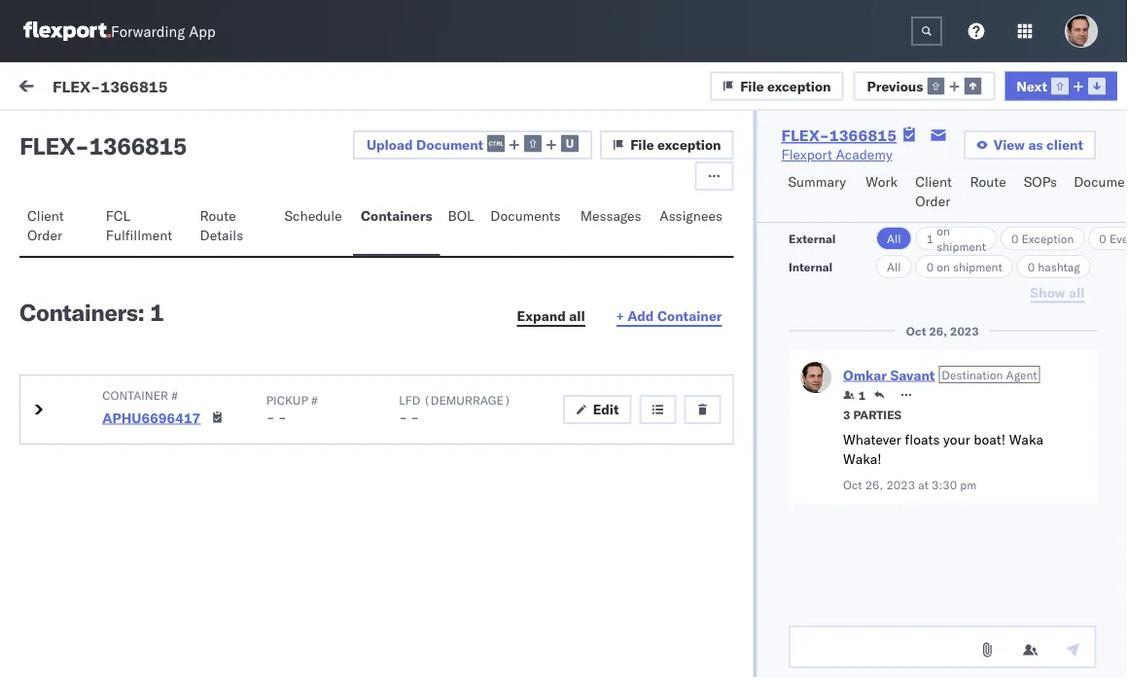 Task type: vqa. For each thing, say whether or not it's contained in the screenshot.
1st c/o from the bottom
no



Task type: locate. For each thing, give the bounding box(es) containing it.
all for 1
[[887, 231, 901, 246]]

route details button
[[192, 199, 277, 256]]

1366815
[[100, 76, 168, 96], [830, 126, 897, 145], [89, 131, 187, 161]]

2 resize handle column header from the left
[[602, 163, 625, 677]]

documen
[[1075, 173, 1128, 190]]

1 vertical spatial client
[[27, 207, 64, 224]]

boat!
[[974, 431, 1006, 448]]

2023, left 2:45 at the left of page
[[439, 353, 477, 370]]

0 vertical spatial shipment
[[937, 239, 986, 254]]

0 horizontal spatial container
[[102, 388, 168, 402]]

omkar up the container #
[[94, 318, 135, 335]]

all for 0
[[887, 259, 901, 274]]

1 horizontal spatial external
[[789, 231, 836, 246]]

(0) down import work button
[[182, 124, 207, 141]]

container #
[[102, 388, 178, 402]]

oct down waka! at right
[[843, 477, 862, 492]]

0 horizontal spatial flex-1366815
[[53, 76, 168, 96]]

container up we
[[102, 388, 168, 402]]

oct 26, 2023, 2:46 pm pdt
[[389, 236, 563, 253]]

0 horizontal spatial work
[[56, 75, 106, 102]]

1366815 down import
[[89, 131, 187, 161]]

1 vertical spatial a
[[225, 410, 233, 427]]

route button
[[963, 164, 1017, 222]]

26,
[[414, 236, 435, 253], [929, 324, 947, 338], [414, 353, 435, 370], [865, 477, 883, 492]]

work right import
[[189, 80, 221, 97]]

1 horizontal spatial exception
[[768, 77, 832, 94]]

0 for 0 on shipment
[[927, 259, 934, 274]]

26, up lfd
[[414, 353, 435, 370]]

1366815 up academy
[[830, 126, 897, 145]]

# left and
[[171, 388, 178, 402]]

# inside pickup # - -
[[311, 393, 318, 407]]

document
[[417, 136, 484, 153]]

0 hashtag
[[1028, 259, 1080, 274]]

2023 inside whatever floats your boat! waka waka! oct 26, 2023 at 3:30 pm
[[887, 477, 915, 492]]

1 horizontal spatial 2023
[[950, 324, 979, 338]]

1 all from the top
[[887, 231, 901, 246]]

a inside contract established, we will create a lucrative partnership.
[[225, 410, 233, 427]]

import work button
[[137, 62, 229, 115]]

1 vertical spatial 458574
[[920, 479, 971, 496]]

work
[[56, 75, 106, 102], [924, 169, 950, 183]]

1 on from the top
[[937, 223, 950, 238]]

2023, down bol
[[439, 236, 477, 253]]

1 vertical spatial 2023,
[[439, 353, 477, 370]]

waka
[[1009, 431, 1044, 448]]

2 vertical spatial omkar savant
[[94, 444, 181, 461]]

a great deal and
[[102, 390, 201, 407]]

order
[[916, 193, 951, 210], [27, 227, 62, 244]]

1 vertical spatial 2023
[[887, 477, 915, 492]]

0 horizontal spatial route
[[200, 207, 236, 224]]

3 omkar savant from the top
[[94, 444, 181, 461]]

flex-1366815 up flexport academy
[[782, 126, 897, 145]]

26, down waka! at right
[[865, 477, 883, 492]]

1 horizontal spatial route
[[971, 173, 1007, 190]]

exception up the flex-1366815 link
[[768, 77, 832, 94]]

on inside 1 on shipment
[[937, 223, 950, 238]]

0 horizontal spatial order
[[27, 227, 62, 244]]

0 vertical spatial internal
[[131, 124, 178, 141]]

0 for 0 eve
[[1100, 231, 1107, 246]]

next button
[[1006, 71, 1118, 100]]

resize handle column header
[[357, 163, 380, 677], [602, 163, 625, 677], [847, 163, 871, 677], [1093, 163, 1116, 677]]

1 horizontal spatial #
[[311, 393, 318, 407]]

1 flex- 458574 from the top
[[880, 353, 971, 370]]

3
[[843, 407, 851, 422]]

1 horizontal spatial work
[[924, 169, 950, 183]]

0 horizontal spatial (0)
[[86, 124, 111, 141]]

omkar savant down we
[[94, 444, 181, 461]]

pm right 2:45 at the left of page
[[514, 353, 534, 370]]

2 vertical spatial 458574
[[920, 606, 971, 623]]

order down related work item/shipment on the right top
[[916, 193, 951, 210]]

shipment for 0 on shipment
[[953, 259, 1003, 274]]

0 vertical spatial route
[[971, 173, 1007, 190]]

omkar up 1 button at the right bottom of the page
[[843, 366, 887, 383]]

0 for 0 exception
[[1012, 231, 1019, 246]]

0 vertical spatial 2023,
[[439, 236, 477, 253]]

internal down summary button
[[789, 259, 833, 274]]

work button
[[859, 164, 908, 222]]

on
[[937, 223, 950, 238], [937, 259, 950, 274]]

omkar up exception:
[[94, 211, 135, 228]]

messages
[[581, 207, 642, 224]]

0 vertical spatial client
[[916, 173, 953, 190]]

category
[[635, 169, 683, 183]]

omkar savant up unknown
[[94, 211, 181, 228]]

route for route
[[971, 173, 1007, 190]]

savant up unknown
[[139, 211, 181, 228]]

route inside the route details
[[200, 207, 236, 224]]

containers button
[[353, 199, 440, 256]]

1 vertical spatial shipment
[[953, 259, 1003, 274]]

documen button
[[1067, 164, 1128, 222]]

1 right |
[[339, 80, 348, 97]]

0 vertical spatial external
[[31, 124, 82, 141]]

flex-1366815
[[53, 76, 168, 96], [782, 126, 897, 145]]

file exception button
[[711, 71, 844, 100], [711, 71, 844, 100], [601, 130, 734, 160], [601, 130, 734, 160]]

1 2023, from the top
[[439, 236, 477, 253]]

None text field
[[912, 17, 943, 46]]

1 vertical spatial work
[[924, 169, 950, 183]]

1 inside button
[[859, 388, 866, 402]]

1 horizontal spatial file exception
[[741, 77, 832, 94]]

client order right work button on the top
[[916, 173, 953, 210]]

1 horizontal spatial container
[[658, 308, 723, 325]]

2023 up destination
[[950, 324, 979, 338]]

0 vertical spatial all
[[887, 231, 901, 246]]

0 vertical spatial all button
[[876, 227, 912, 250]]

upload document button
[[353, 130, 593, 160]]

pdt for oct 26, 2023, 2:45 pm pdt
[[538, 353, 563, 370]]

flex-1366815 down 'forwarding app' link
[[53, 76, 168, 96]]

forwarding app link
[[23, 21, 216, 41]]

client order button left "fcl" on the top left
[[19, 199, 98, 256]]

2 pdt from the top
[[538, 353, 563, 370]]

work
[[189, 80, 221, 97], [866, 173, 898, 190]]

0 horizontal spatial file exception
[[631, 136, 722, 153]]

all
[[570, 308, 586, 325]]

1 omkar savant from the top
[[94, 211, 181, 228]]

2 horizontal spatial (0)
[[293, 80, 319, 97]]

flexport
[[782, 146, 833, 163]]

0 horizontal spatial client
[[27, 207, 64, 224]]

1 vertical spatial pdt
[[538, 353, 563, 370]]

oct for oct 26, 2023, 2:46 pm pdt
[[389, 236, 411, 253]]

2 pm from the top
[[514, 353, 534, 370]]

a up established,
[[102, 390, 109, 407]]

1 vertical spatial pm
[[514, 353, 534, 370]]

0 horizontal spatial 2023
[[887, 477, 915, 492]]

1 horizontal spatial work
[[866, 173, 898, 190]]

# for pickup # - -
[[311, 393, 318, 407]]

file exception up category
[[631, 136, 722, 153]]

exception up category
[[658, 136, 722, 153]]

route down view
[[971, 173, 1007, 190]]

assignees button
[[652, 199, 734, 256]]

all down flex- 2271801
[[887, 259, 901, 274]]

1 up 3 parties button
[[859, 388, 866, 402]]

1 vertical spatial order
[[27, 227, 62, 244]]

1 horizontal spatial internal
[[789, 259, 833, 274]]

pm for 2:46
[[514, 236, 534, 253]]

0 vertical spatial 458574
[[920, 353, 971, 370]]

pdt for oct 26, 2023, 2:46 pm pdt
[[538, 236, 563, 253]]

2023 left at
[[887, 477, 915, 492]]

0 left "hashtag"
[[1028, 259, 1035, 274]]

view
[[994, 136, 1026, 153]]

shipment for 1 on shipment
[[937, 239, 986, 254]]

0 vertical spatial container
[[658, 308, 723, 325]]

0 horizontal spatial external
[[31, 124, 82, 141]]

1 458574 from the top
[[920, 353, 971, 370]]

0 vertical spatial pm
[[514, 236, 534, 253]]

all button for 1
[[876, 227, 912, 250]]

1 pdt from the top
[[538, 236, 563, 253]]

2:45
[[481, 353, 510, 370]]

2023, for 2:45
[[439, 353, 477, 370]]

exception
[[1022, 231, 1074, 246]]

all button for 0
[[876, 255, 912, 278]]

message (0)
[[236, 80, 319, 97]]

0 vertical spatial order
[[916, 193, 951, 210]]

external down summary button
[[789, 231, 836, 246]]

container right add
[[658, 308, 723, 325]]

0 for 0 hashtag
[[1028, 259, 1035, 274]]

(0)
[[293, 80, 319, 97], [86, 124, 111, 141], [182, 124, 207, 141]]

0 vertical spatial flex- 458574
[[880, 353, 971, 370]]

external for external (0)
[[31, 124, 82, 141]]

1 vertical spatial internal
[[789, 259, 833, 274]]

# right pickup
[[311, 393, 318, 407]]

aphu6696417 button
[[102, 409, 201, 426]]

pm
[[514, 236, 534, 253], [514, 353, 534, 370]]

on up 0 on shipment
[[937, 223, 950, 238]]

26, down containers
[[414, 236, 435, 253]]

sops button
[[1017, 164, 1067, 222]]

26, for oct 26, 2023
[[929, 324, 947, 338]]

fcl
[[106, 207, 131, 224]]

2 on from the top
[[937, 259, 950, 274]]

0 horizontal spatial a
[[102, 390, 109, 407]]

1 up 0 on shipment
[[927, 231, 934, 246]]

order up exception:
[[27, 227, 62, 244]]

1 vertical spatial flex-1366815
[[782, 126, 897, 145]]

1 pm from the top
[[514, 236, 534, 253]]

0 vertical spatial pdt
[[538, 236, 563, 253]]

messages button
[[573, 199, 652, 256]]

whatever
[[843, 431, 902, 448]]

1 resize handle column header from the left
[[357, 163, 380, 677]]

(0) left |
[[293, 80, 319, 97]]

omkar
[[94, 211, 135, 228], [94, 318, 135, 335], [843, 366, 887, 383], [94, 444, 135, 461]]

view as client
[[994, 136, 1084, 153]]

4 resize handle column header from the left
[[1093, 163, 1116, 677]]

| 1 filter applied
[[331, 80, 429, 97]]

0 left the eve
[[1100, 231, 1107, 246]]

internal for internal (0)
[[131, 124, 178, 141]]

shipment
[[937, 239, 986, 254], [953, 259, 1003, 274]]

oct up omkar savant destination agent
[[906, 324, 926, 338]]

0 vertical spatial flex-1366815
[[53, 76, 168, 96]]

1 vertical spatial exception
[[658, 136, 722, 153]]

oct down containers
[[389, 236, 411, 253]]

create
[[183, 410, 222, 427]]

(0) for internal (0)
[[182, 124, 207, 141]]

summary
[[789, 173, 847, 190]]

-
[[75, 131, 89, 161], [634, 236, 643, 253], [634, 353, 643, 370], [266, 409, 275, 426], [278, 409, 287, 426], [399, 409, 408, 426], [411, 409, 420, 426]]

work up external (0)
[[56, 75, 106, 102]]

all down work button on the top
[[887, 231, 901, 246]]

flex
[[19, 131, 75, 161]]

route
[[971, 173, 1007, 190], [200, 207, 236, 224]]

exception
[[768, 77, 832, 94], [658, 136, 722, 153]]

route up the details on the top of the page
[[200, 207, 236, 224]]

0 vertical spatial work
[[56, 75, 106, 102]]

0 vertical spatial file exception
[[741, 77, 832, 94]]

all button down flex- 2271801
[[876, 255, 912, 278]]

deal
[[148, 390, 174, 407]]

internal down import
[[131, 124, 178, 141]]

1 vertical spatial flex- 458574
[[880, 479, 971, 496]]

a
[[102, 390, 109, 407], [225, 410, 233, 427]]

previous button
[[854, 71, 996, 100]]

work down academy
[[866, 173, 898, 190]]

0 vertical spatial on
[[937, 223, 950, 238]]

oct up lfd
[[389, 353, 411, 370]]

flex - 1366815
[[19, 131, 187, 161]]

lfd (demurrage) - -
[[399, 393, 511, 426]]

file exception up flexport
[[741, 77, 832, 94]]

message
[[236, 80, 293, 97]]

shipment inside 1 on shipment
[[937, 239, 986, 254]]

0 horizontal spatial internal
[[131, 124, 178, 141]]

0 left exception
[[1012, 231, 1019, 246]]

applied
[[384, 80, 429, 97]]

next
[[1017, 77, 1048, 94]]

omkar savant up the container #
[[94, 318, 181, 335]]

pdt down the expand all button
[[538, 353, 563, 370]]

2 omkar savant from the top
[[94, 318, 181, 335]]

None text field
[[789, 626, 1097, 669]]

0 horizontal spatial client order
[[27, 207, 64, 244]]

3 parties
[[843, 407, 902, 422]]

omkar savant for oct 26, 2023, 2:45 pm pdt
[[94, 318, 181, 335]]

2023
[[950, 324, 979, 338], [887, 477, 915, 492]]

forwarding
[[111, 22, 185, 40]]

external inside external (0) button
[[31, 124, 82, 141]]

1 all button from the top
[[876, 227, 912, 250]]

0 horizontal spatial #
[[171, 388, 178, 402]]

containers:
[[19, 298, 145, 327]]

1 vertical spatial work
[[866, 173, 898, 190]]

0
[[1012, 231, 1019, 246], [1100, 231, 1107, 246], [927, 259, 934, 274], [1028, 259, 1035, 274]]

1 vertical spatial all button
[[876, 255, 912, 278]]

on down 2271801
[[937, 259, 950, 274]]

all button
[[876, 227, 912, 250], [876, 255, 912, 278]]

shipment up 0 on shipment
[[937, 239, 986, 254]]

oct 26, 2023
[[906, 324, 979, 338]]

26, up omkar savant destination agent
[[929, 324, 947, 338]]

client order button up 1 on shipment
[[908, 164, 963, 222]]

1 vertical spatial route
[[200, 207, 236, 224]]

1 vertical spatial on
[[937, 259, 950, 274]]

0 vertical spatial work
[[189, 80, 221, 97]]

1 vertical spatial omkar savant
[[94, 318, 181, 335]]

a right create
[[225, 410, 233, 427]]

1 vertical spatial all
[[887, 259, 901, 274]]

2 all button from the top
[[876, 255, 912, 278]]

work right related
[[924, 169, 950, 183]]

0 horizontal spatial work
[[189, 80, 221, 97]]

we
[[138, 410, 155, 427]]

external down the my work
[[31, 124, 82, 141]]

0 vertical spatial omkar savant
[[94, 211, 181, 228]]

pm right 2:46
[[514, 236, 534, 253]]

flexport academy
[[782, 146, 893, 163]]

aphu6696417
[[102, 409, 201, 426]]

1 horizontal spatial client order
[[916, 173, 953, 210]]

0 vertical spatial file
[[741, 77, 765, 94]]

2 vertical spatial flex- 458574
[[880, 606, 971, 623]]

client up exception:
[[27, 207, 64, 224]]

2 2023, from the top
[[439, 353, 477, 370]]

pm for 2:45
[[514, 353, 534, 370]]

2 all from the top
[[887, 259, 901, 274]]

documents
[[491, 207, 561, 224]]

pdt down documents
[[538, 236, 563, 253]]

all button down work button on the top
[[876, 227, 912, 250]]

1 vertical spatial external
[[789, 231, 836, 246]]

1 horizontal spatial a
[[225, 410, 233, 427]]

flex-1366815 link
[[782, 126, 897, 145]]

1 horizontal spatial (0)
[[182, 124, 207, 141]]

client right work button on the top
[[916, 173, 953, 190]]

my
[[19, 75, 50, 102]]

savant
[[139, 211, 181, 228], [139, 318, 181, 335], [890, 366, 935, 383], [139, 444, 181, 461]]

0 exception
[[1012, 231, 1074, 246]]

(0) right the flex
[[86, 124, 111, 141]]

lucrative
[[236, 410, 289, 427]]

26, for oct 26, 2023, 2:46 pm pdt
[[414, 236, 435, 253]]

internal inside button
[[131, 124, 178, 141]]

0 down flex- 2271801
[[927, 259, 934, 274]]

client order up exception:
[[27, 207, 64, 244]]

expand all
[[517, 308, 586, 325]]

1 horizontal spatial order
[[916, 193, 951, 210]]

shipment down 1 on shipment
[[953, 259, 1003, 274]]

(0) for external (0)
[[86, 124, 111, 141]]

1 vertical spatial file
[[631, 136, 655, 153]]



Task type: describe. For each thing, give the bounding box(es) containing it.
parties
[[853, 407, 902, 422]]

savant up the container #
[[139, 318, 181, 335]]

forwarding app
[[111, 22, 216, 40]]

on for 1
[[937, 223, 950, 238]]

edit button
[[563, 395, 632, 424]]

great
[[113, 390, 145, 407]]

2 flex- 458574 from the top
[[880, 479, 971, 496]]

established,
[[58, 410, 134, 427]]

oct for oct 26, 2023
[[906, 324, 926, 338]]

(demurrage)
[[424, 393, 511, 407]]

view as client button
[[964, 130, 1097, 160]]

3 resize handle column header from the left
[[847, 163, 871, 677]]

0 vertical spatial 2023
[[950, 324, 979, 338]]

0 vertical spatial a
[[102, 390, 109, 407]]

omkar savant for oct 26, 2023, 2:46 pm pdt
[[94, 211, 181, 228]]

0 on shipment
[[927, 259, 1003, 274]]

1 horizontal spatial flex-1366815
[[782, 126, 897, 145]]

flexport academy link
[[782, 145, 893, 164]]

0 horizontal spatial client order button
[[19, 199, 98, 256]]

oct inside whatever floats your boat! waka waka! oct 26, 2023 at 3:30 pm
[[843, 477, 862, 492]]

savant down oct 26, 2023
[[890, 366, 935, 383]]

route for route details
[[200, 207, 236, 224]]

work for related
[[924, 169, 950, 183]]

expand
[[517, 308, 566, 325]]

internal (0) button
[[123, 115, 218, 153]]

details
[[200, 227, 243, 244]]

documents button
[[483, 199, 573, 256]]

schedule
[[285, 207, 342, 224]]

schedule button
[[277, 199, 353, 256]]

floats
[[905, 431, 940, 448]]

as
[[1029, 136, 1044, 153]]

type
[[294, 244, 324, 261]]

partnership.
[[58, 429, 134, 446]]

related work item/shipment
[[881, 169, 1032, 183]]

omkar savant button
[[843, 366, 935, 383]]

0 horizontal spatial exception
[[658, 136, 722, 153]]

2023, for 2:46
[[439, 236, 477, 253]]

1 horizontal spatial client order button
[[908, 164, 963, 222]]

my work
[[19, 75, 106, 102]]

internal for internal
[[789, 259, 833, 274]]

26, for oct 26, 2023, 2:45 pm pdt
[[414, 353, 435, 370]]

oct for oct 26, 2023, 2:45 pm pdt
[[389, 353, 411, 370]]

(0) for message (0)
[[293, 80, 319, 97]]

omkar savant destination agent
[[843, 366, 1037, 383]]

item/shipment
[[953, 169, 1032, 183]]

contract established, we will create a lucrative partnership.
[[58, 390, 313, 446]]

work for my
[[56, 75, 106, 102]]

will
[[159, 410, 180, 427]]

lfd
[[399, 393, 421, 407]]

agent
[[1006, 367, 1037, 382]]

# for container #
[[171, 388, 178, 402]]

0 eve
[[1100, 231, 1128, 246]]

fcl fulfillment button
[[98, 199, 192, 256]]

exception: unknown customs hold type
[[62, 244, 324, 261]]

external for external
[[789, 231, 836, 246]]

1366815 down forwarding
[[100, 76, 168, 96]]

26, inside whatever floats your boat! waka waka! oct 26, 2023 at 3:30 pm
[[865, 477, 883, 492]]

1 down unknown
[[150, 298, 164, 327]]

destination
[[942, 367, 1003, 382]]

on for 0
[[937, 259, 950, 274]]

customs
[[199, 244, 256, 261]]

0 horizontal spatial file
[[631, 136, 655, 153]]

fulfillment
[[106, 227, 172, 244]]

work inside button
[[866, 173, 898, 190]]

route details
[[200, 207, 243, 244]]

omkar down established,
[[94, 444, 135, 461]]

work inside button
[[189, 80, 221, 97]]

3 parties button
[[843, 405, 902, 422]]

pickup
[[266, 393, 308, 407]]

1 horizontal spatial file
[[741, 77, 765, 94]]

internal (0)
[[131, 124, 207, 141]]

add
[[628, 308, 654, 325]]

whatever floats your boat! waka waka! oct 26, 2023 at 3:30 pm
[[843, 431, 1044, 492]]

0 vertical spatial exception
[[768, 77, 832, 94]]

flexport. image
[[23, 21, 111, 41]]

sops
[[1025, 173, 1058, 190]]

1 vertical spatial container
[[102, 388, 168, 402]]

2 458574 from the top
[[920, 479, 971, 496]]

pm
[[960, 477, 977, 492]]

container inside "+ add container" button
[[658, 308, 723, 325]]

client
[[1047, 136, 1084, 153]]

1 horizontal spatial client
[[916, 173, 953, 190]]

1 on shipment
[[927, 223, 986, 254]]

savant down will
[[139, 444, 181, 461]]

waka!
[[843, 451, 882, 468]]

summary button
[[781, 164, 859, 222]]

unknown
[[134, 244, 195, 261]]

related
[[881, 169, 921, 183]]

1 vertical spatial file exception
[[631, 136, 722, 153]]

external (0)
[[31, 124, 111, 141]]

expand all button
[[506, 302, 597, 331]]

bol
[[448, 207, 475, 224]]

app
[[189, 22, 216, 40]]

upload
[[367, 136, 413, 153]]

exception:
[[62, 244, 131, 261]]

containers
[[361, 207, 433, 224]]

import work
[[144, 80, 221, 97]]

filter
[[351, 80, 380, 97]]

pickup # - -
[[266, 393, 318, 426]]

at
[[918, 477, 929, 492]]

+ add container
[[617, 308, 723, 325]]

hashtag
[[1038, 259, 1080, 274]]

import
[[144, 80, 185, 97]]

1 inside 1 on shipment
[[927, 231, 934, 246]]

edit
[[593, 401, 619, 418]]

upload document
[[367, 136, 484, 153]]

2271801
[[920, 236, 980, 253]]

containers: 1
[[19, 298, 164, 327]]

3 458574 from the top
[[920, 606, 971, 623]]

your
[[944, 431, 970, 448]]

previous
[[868, 77, 924, 94]]

3 flex- 458574 from the top
[[880, 606, 971, 623]]



